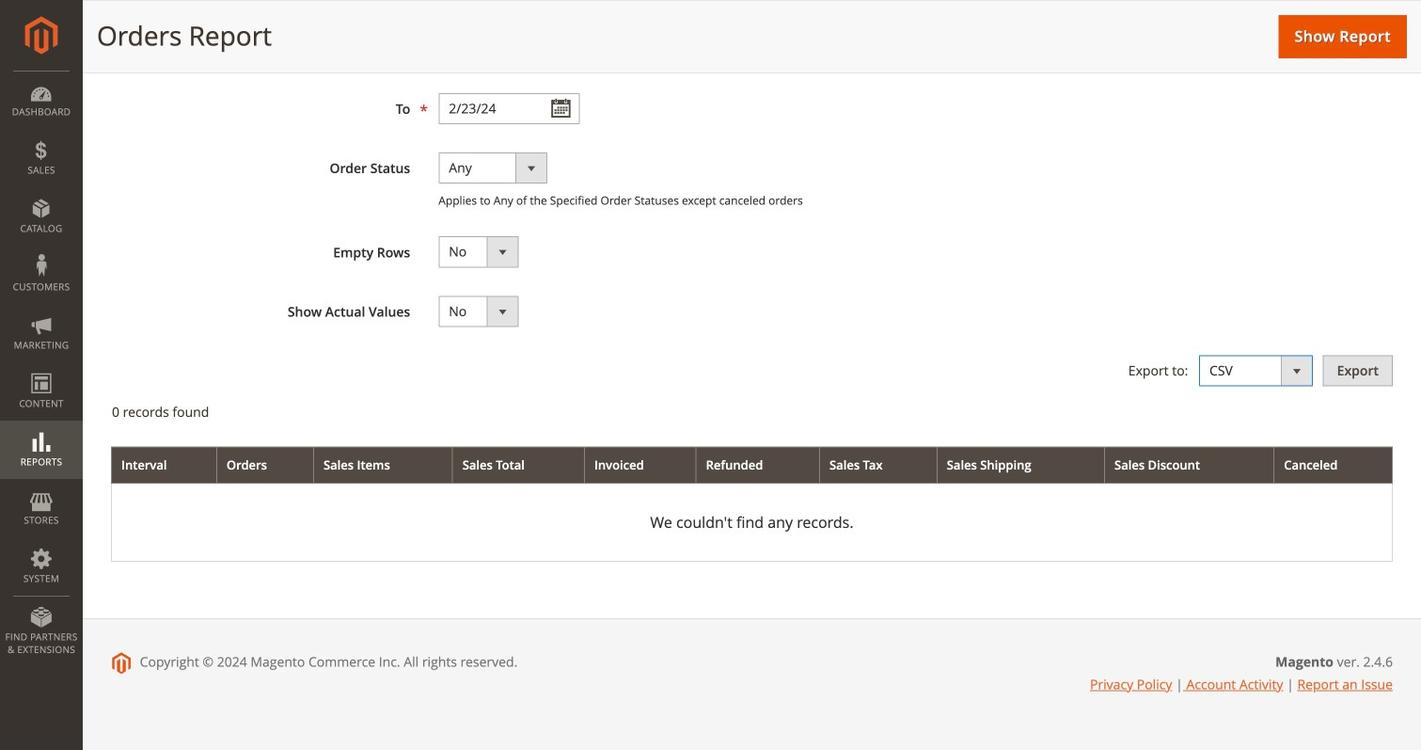 Task type: describe. For each thing, give the bounding box(es) containing it.
magento admin panel image
[[25, 16, 58, 55]]



Task type: locate. For each thing, give the bounding box(es) containing it.
None text field
[[439, 93, 580, 124]]

menu bar
[[0, 71, 83, 666]]

None text field
[[439, 34, 580, 65]]



